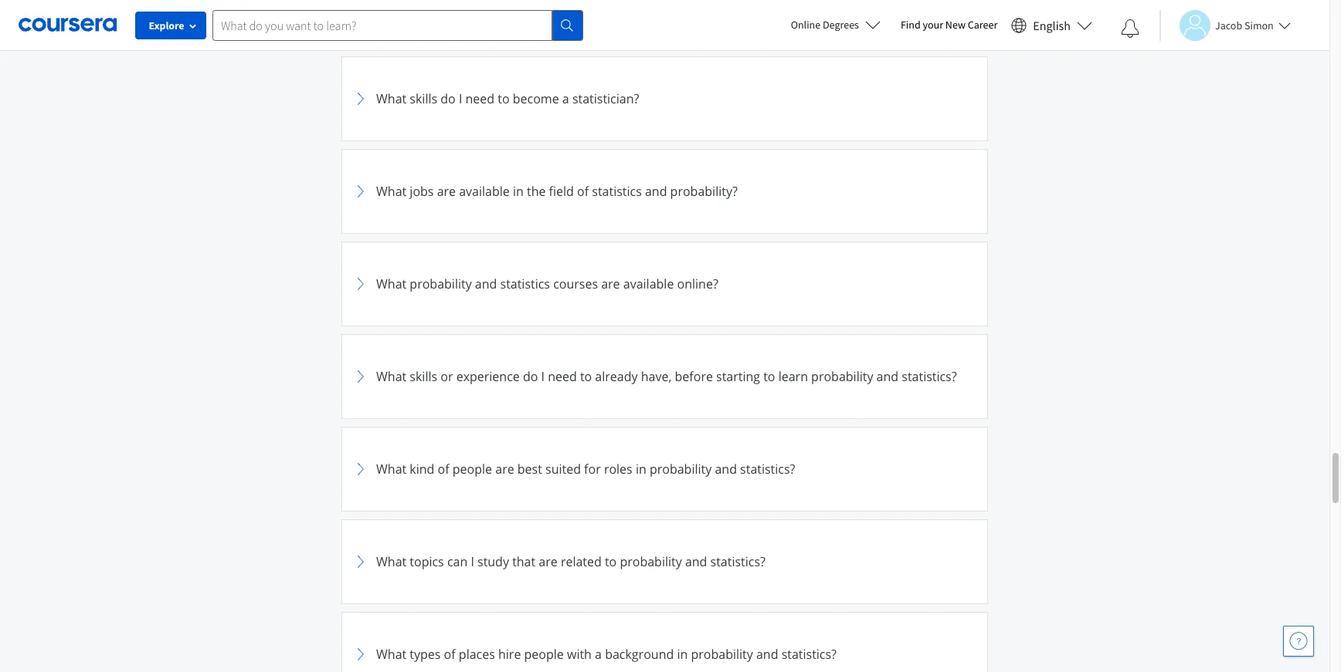 Task type: vqa. For each thing, say whether or not it's contained in the screenshot.
bottom Chevron Right icon
yes



Task type: describe. For each thing, give the bounding box(es) containing it.
to inside dropdown button
[[498, 90, 510, 107]]

what jobs are available in the field of statistics and probability? list item
[[341, 149, 988, 234]]

explore button
[[135, 12, 206, 39]]

of for are
[[438, 461, 449, 478]]

i for study
[[471, 554, 474, 571]]

probability?
[[670, 183, 738, 200]]

what for what skills or experience do i need to already have, before starting to learn probability and statistics?
[[376, 369, 407, 386]]

chevron right image for what skills or experience do i need to already have, before starting to learn probability and statistics?
[[352, 368, 370, 386]]

jacob
[[1215, 18, 1243, 32]]

statistics inside list item
[[500, 276, 550, 293]]

what types of places hire people with a background in probability and statistics? list item
[[341, 613, 988, 673]]

need inside dropdown button
[[466, 90, 495, 107]]

skills for do
[[410, 90, 437, 107]]

online degrees button
[[779, 8, 893, 42]]

chevron right image for what kind of people are best suited for roles in probability and statistics?
[[352, 460, 370, 479]]

what for what jobs are available in the field of statistics and probability?
[[376, 183, 407, 200]]

what probability and statistics courses are available online? list item
[[341, 242, 988, 327]]

are inside 'list item'
[[437, 183, 456, 200]]

statistician?
[[572, 90, 639, 107]]

people inside dropdown button
[[453, 461, 492, 478]]

experience
[[456, 369, 520, 386]]

chevron right image for what topics can i study that are related to probability and statistics?
[[352, 553, 370, 572]]

show notifications image
[[1121, 19, 1140, 38]]

with
[[567, 647, 592, 664]]

courses
[[553, 276, 598, 293]]

what kind of people are best suited for roles in probability and statistics? button
[[352, 437, 978, 502]]

have,
[[641, 369, 672, 386]]

online
[[791, 18, 821, 32]]

what for what skills do i need to become a statistician?
[[376, 90, 407, 107]]

online degrees
[[791, 18, 859, 32]]

a for become
[[562, 90, 569, 107]]

what types of places hire people with a background in probability and statistics?
[[376, 647, 837, 664]]

the
[[527, 183, 546, 200]]

in inside 'list item'
[[513, 183, 524, 200]]

topics
[[410, 554, 444, 571]]

of for hire
[[444, 647, 456, 664]]

to left learn
[[764, 369, 775, 386]]

what skills do i need to become a statistician? list item
[[341, 56, 988, 141]]

find
[[901, 18, 921, 32]]

chevron right image for what jobs are available in the field of statistics and probability?
[[352, 182, 370, 201]]

simon
[[1245, 18, 1274, 32]]

hire
[[498, 647, 521, 664]]

or
[[441, 369, 453, 386]]

need inside dropdown button
[[548, 369, 577, 386]]

chevron down image
[[59, 23, 70, 34]]

learn
[[779, 369, 808, 386]]

what for what topics can i study that are related to probability and statistics?
[[376, 554, 407, 571]]

chevron right image for what types of places hire people with a background in probability and statistics?
[[352, 646, 370, 664]]

find your new career
[[901, 18, 998, 32]]

available inside what probability and statistics courses are available online? dropdown button
[[623, 276, 674, 293]]

i for need
[[459, 90, 462, 107]]

what topics can i study that are related to probability and statistics?
[[376, 554, 766, 571]]

background
[[605, 647, 674, 664]]

already
[[595, 369, 638, 386]]

probability inside dropdown button
[[620, 554, 682, 571]]

what jobs are available in the field of statistics and probability? button
[[352, 159, 978, 224]]



Task type: locate. For each thing, give the bounding box(es) containing it.
study
[[477, 554, 509, 571]]

starting
[[716, 369, 760, 386]]

need left become
[[466, 90, 495, 107]]

types
[[410, 647, 441, 664]]

2 what from the top
[[376, 183, 407, 200]]

0 horizontal spatial do
[[441, 90, 456, 107]]

a inside what skills do i need to become a statistician? dropdown button
[[562, 90, 569, 107]]

0 horizontal spatial people
[[453, 461, 492, 478]]

chevron right image
[[352, 90, 370, 108], [352, 368, 370, 386], [352, 460, 370, 479], [352, 553, 370, 572], [352, 646, 370, 664]]

english button
[[1005, 0, 1099, 50]]

what inside dropdown button
[[376, 554, 407, 571]]

and inside list item
[[715, 461, 737, 478]]

chevron right image inside what skills or experience do i need to already have, before starting to learn probability and statistics? dropdown button
[[352, 368, 370, 386]]

best
[[517, 461, 542, 478]]

online?
[[677, 276, 718, 293]]

before
[[675, 369, 713, 386]]

become
[[513, 90, 559, 107]]

what for what kind of people are best suited for roles in probability and statistics?
[[376, 461, 407, 478]]

people
[[453, 461, 492, 478], [524, 647, 564, 664]]

do
[[441, 90, 456, 107], [523, 369, 538, 386]]

are left best
[[495, 461, 514, 478]]

statistics?
[[902, 369, 957, 386], [740, 461, 795, 478], [710, 554, 766, 571], [782, 647, 837, 664]]

what skills or experience do i need to already have, before starting to learn probability and statistics? button
[[352, 345, 978, 409]]

do inside dropdown button
[[523, 369, 538, 386]]

available
[[459, 183, 510, 200], [623, 276, 674, 293]]

1 vertical spatial in
[[636, 461, 646, 478]]

chevron right image inside what jobs are available in the field of statistics and probability? dropdown button
[[352, 182, 370, 201]]

in for suited
[[636, 461, 646, 478]]

i right can on the left of the page
[[471, 554, 474, 571]]

statistics? inside list item
[[740, 461, 795, 478]]

to left already
[[580, 369, 592, 386]]

statistics right field
[[592, 183, 642, 200]]

2 vertical spatial of
[[444, 647, 456, 664]]

need
[[466, 90, 495, 107], [548, 369, 577, 386]]

what skills or experience do i need to already have, before starting to learn probability and statistics?
[[376, 369, 957, 386]]

0 vertical spatial statistics
[[592, 183, 642, 200]]

a
[[562, 90, 569, 107], [595, 647, 602, 664]]

find your new career link
[[893, 15, 1005, 35]]

jacob simon
[[1215, 18, 1274, 32]]

what for what probability and statistics courses are available online?
[[376, 276, 407, 293]]

2 skills from the top
[[410, 369, 437, 386]]

1 horizontal spatial in
[[636, 461, 646, 478]]

of inside list item
[[438, 461, 449, 478]]

probability inside dropdown button
[[691, 647, 753, 664]]

can
[[447, 554, 468, 571]]

chevron right image
[[352, 182, 370, 201], [352, 275, 370, 294]]

in
[[513, 183, 524, 200], [636, 461, 646, 478], [677, 647, 688, 664]]

i inside dropdown button
[[541, 369, 545, 386]]

of right types
[[444, 647, 456, 664]]

0 vertical spatial a
[[562, 90, 569, 107]]

5 what from the top
[[376, 461, 407, 478]]

are inside dropdown button
[[539, 554, 558, 571]]

1 vertical spatial do
[[523, 369, 538, 386]]

chevron right image for what probability and statistics courses are available online?
[[352, 275, 370, 294]]

1 chevron right image from the top
[[352, 90, 370, 108]]

for
[[584, 461, 601, 478]]

chevron right image inside what topics can i study that are related to probability and statistics? dropdown button
[[352, 553, 370, 572]]

in inside list item
[[636, 461, 646, 478]]

people inside dropdown button
[[524, 647, 564, 664]]

1 horizontal spatial people
[[524, 647, 564, 664]]

1 vertical spatial skills
[[410, 369, 437, 386]]

jacob simon button
[[1160, 10, 1291, 41]]

0 vertical spatial of
[[577, 183, 589, 200]]

probability
[[410, 276, 472, 293], [811, 369, 873, 386], [650, 461, 712, 478], [620, 554, 682, 571], [691, 647, 753, 664]]

are right that at the left
[[539, 554, 558, 571]]

chevron right image for what skills do i need to become a statistician?
[[352, 90, 370, 108]]

i
[[459, 90, 462, 107], [541, 369, 545, 386], [471, 554, 474, 571]]

1 vertical spatial chevron right image
[[352, 275, 370, 294]]

in left the
[[513, 183, 524, 200]]

1 chevron right image from the top
[[352, 182, 370, 201]]

people right hire
[[524, 647, 564, 664]]

field
[[549, 183, 574, 200]]

1 horizontal spatial available
[[623, 276, 674, 293]]

in inside dropdown button
[[677, 647, 688, 664]]

what probability and statistics courses are available online?
[[376, 276, 718, 293]]

chevron right image inside what kind of people are best suited for roles in probability and statistics? dropdown button
[[352, 460, 370, 479]]

are
[[437, 183, 456, 200], [601, 276, 620, 293], [495, 461, 514, 478], [539, 554, 558, 571]]

career
[[968, 18, 998, 32]]

6 what from the top
[[376, 554, 407, 571]]

to
[[498, 90, 510, 107], [580, 369, 592, 386], [764, 369, 775, 386], [605, 554, 617, 571]]

in right background
[[677, 647, 688, 664]]

to inside dropdown button
[[605, 554, 617, 571]]

a right with
[[595, 647, 602, 664]]

of inside 'list item'
[[577, 183, 589, 200]]

0 horizontal spatial available
[[459, 183, 510, 200]]

statistics? inside dropdown button
[[782, 647, 837, 664]]

that
[[512, 554, 536, 571]]

0 vertical spatial need
[[466, 90, 495, 107]]

what topics can i study that are related to probability and statistics? button
[[352, 530, 978, 595]]

skills inside dropdown button
[[410, 369, 437, 386]]

suited
[[545, 461, 581, 478]]

i right experience
[[541, 369, 545, 386]]

i inside dropdown button
[[471, 554, 474, 571]]

are inside list item
[[495, 461, 514, 478]]

1 what from the top
[[376, 90, 407, 107]]

skills for or
[[410, 369, 437, 386]]

1 horizontal spatial need
[[548, 369, 577, 386]]

2 chevron right image from the top
[[352, 368, 370, 386]]

1 horizontal spatial do
[[523, 369, 538, 386]]

and inside 'list item'
[[645, 183, 667, 200]]

None search field
[[212, 10, 583, 41]]

1 vertical spatial need
[[548, 369, 577, 386]]

chevron right image inside what types of places hire people with a background in probability and statistics? dropdown button
[[352, 646, 370, 664]]

a for with
[[595, 647, 602, 664]]

your
[[923, 18, 943, 32]]

what
[[376, 90, 407, 107], [376, 183, 407, 200], [376, 276, 407, 293], [376, 369, 407, 386], [376, 461, 407, 478], [376, 554, 407, 571], [376, 647, 407, 664]]

7 what from the top
[[376, 647, 407, 664]]

what skills or experience do i need to already have, before starting to learn probability and statistics? list item
[[341, 335, 988, 420]]

0 horizontal spatial need
[[466, 90, 495, 107]]

of
[[577, 183, 589, 200], [438, 461, 449, 478], [444, 647, 456, 664]]

related
[[561, 554, 602, 571]]

0 vertical spatial skills
[[410, 90, 437, 107]]

statistics
[[592, 183, 642, 200], [500, 276, 550, 293]]

4 chevron right image from the top
[[352, 553, 370, 572]]

0 vertical spatial available
[[459, 183, 510, 200]]

2 chevron right image from the top
[[352, 275, 370, 294]]

new
[[946, 18, 966, 32]]

0 horizontal spatial statistics
[[500, 276, 550, 293]]

0 vertical spatial i
[[459, 90, 462, 107]]

what inside 'list item'
[[376, 183, 407, 200]]

a right become
[[562, 90, 569, 107]]

0 vertical spatial do
[[441, 90, 456, 107]]

places
[[459, 647, 495, 664]]

kind
[[410, 461, 435, 478]]

0 horizontal spatial a
[[562, 90, 569, 107]]

coursera image
[[19, 13, 117, 37]]

5 chevron right image from the top
[[352, 646, 370, 664]]

what inside list item
[[376, 461, 407, 478]]

chevron right image inside what skills do i need to become a statistician? dropdown button
[[352, 90, 370, 108]]

and
[[645, 183, 667, 200], [475, 276, 497, 293], [877, 369, 899, 386], [715, 461, 737, 478], [685, 554, 707, 571], [756, 647, 778, 664]]

of right "kind"
[[438, 461, 449, 478]]

of right field
[[577, 183, 589, 200]]

1 horizontal spatial statistics
[[592, 183, 642, 200]]

2 horizontal spatial i
[[541, 369, 545, 386]]

1 vertical spatial people
[[524, 647, 564, 664]]

1 skills from the top
[[410, 90, 437, 107]]

0 vertical spatial chevron right image
[[352, 182, 370, 201]]

a inside what types of places hire people with a background in probability and statistics? dropdown button
[[595, 647, 602, 664]]

roles
[[604, 461, 633, 478]]

0 vertical spatial in
[[513, 183, 524, 200]]

jobs
[[410, 183, 434, 200]]

what probability and statistics courses are available online? button
[[352, 252, 978, 317]]

degrees
[[823, 18, 859, 32]]

1 horizontal spatial a
[[595, 647, 602, 664]]

what skills do i need to become a statistician?
[[376, 90, 639, 107]]

what for what types of places hire people with a background in probability and statistics?
[[376, 647, 407, 664]]

i inside dropdown button
[[459, 90, 462, 107]]

explore
[[149, 19, 184, 32]]

need left already
[[548, 369, 577, 386]]

What do you want to learn? text field
[[212, 10, 552, 41]]

skills
[[410, 90, 437, 107], [410, 369, 437, 386]]

chevron right image inside what probability and statistics courses are available online? dropdown button
[[352, 275, 370, 294]]

available left the
[[459, 183, 510, 200]]

people right "kind"
[[453, 461, 492, 478]]

what jobs are available in the field of statistics and probability?
[[376, 183, 738, 200]]

available inside what jobs are available in the field of statistics and probability? dropdown button
[[459, 183, 510, 200]]

1 vertical spatial available
[[623, 276, 674, 293]]

1 vertical spatial i
[[541, 369, 545, 386]]

probability inside list item
[[650, 461, 712, 478]]

statistics left 'courses'
[[500, 276, 550, 293]]

2 vertical spatial in
[[677, 647, 688, 664]]

skills inside dropdown button
[[410, 90, 437, 107]]

statistics? inside dropdown button
[[710, 554, 766, 571]]

to left become
[[498, 90, 510, 107]]

3 chevron right image from the top
[[352, 460, 370, 479]]

do inside dropdown button
[[441, 90, 456, 107]]

english
[[1033, 17, 1071, 33]]

what kind of people are best suited for roles in probability and statistics? list item
[[341, 427, 988, 512]]

2 horizontal spatial in
[[677, 647, 688, 664]]

1 vertical spatial a
[[595, 647, 602, 664]]

what skills do i need to become a statistician? button
[[352, 66, 978, 131]]

1 horizontal spatial i
[[471, 554, 474, 571]]

are right 'courses'
[[601, 276, 620, 293]]

and inside dropdown button
[[685, 554, 707, 571]]

0 horizontal spatial in
[[513, 183, 524, 200]]

are right jobs
[[437, 183, 456, 200]]

statistics inside 'list item'
[[592, 183, 642, 200]]

in right roles
[[636, 461, 646, 478]]

2 vertical spatial i
[[471, 554, 474, 571]]

available left online? at the top right of the page
[[623, 276, 674, 293]]

what kind of people are best suited for roles in probability and statistics?
[[376, 461, 795, 478]]

list item
[[341, 0, 988, 57]]

what types of places hire people with a background in probability and statistics? button
[[352, 623, 978, 673]]

to right the related
[[605, 554, 617, 571]]

i left become
[[459, 90, 462, 107]]

3 what from the top
[[376, 276, 407, 293]]

4 what from the top
[[376, 369, 407, 386]]

and inside dropdown button
[[756, 647, 778, 664]]

what topics can i study that are related to probability and statistics? list item
[[341, 520, 988, 605]]

1 vertical spatial of
[[438, 461, 449, 478]]

1 vertical spatial statistics
[[500, 276, 550, 293]]

0 horizontal spatial i
[[459, 90, 462, 107]]

0 vertical spatial people
[[453, 461, 492, 478]]

help center image
[[1290, 633, 1308, 651]]

of inside dropdown button
[[444, 647, 456, 664]]

in for with
[[677, 647, 688, 664]]



